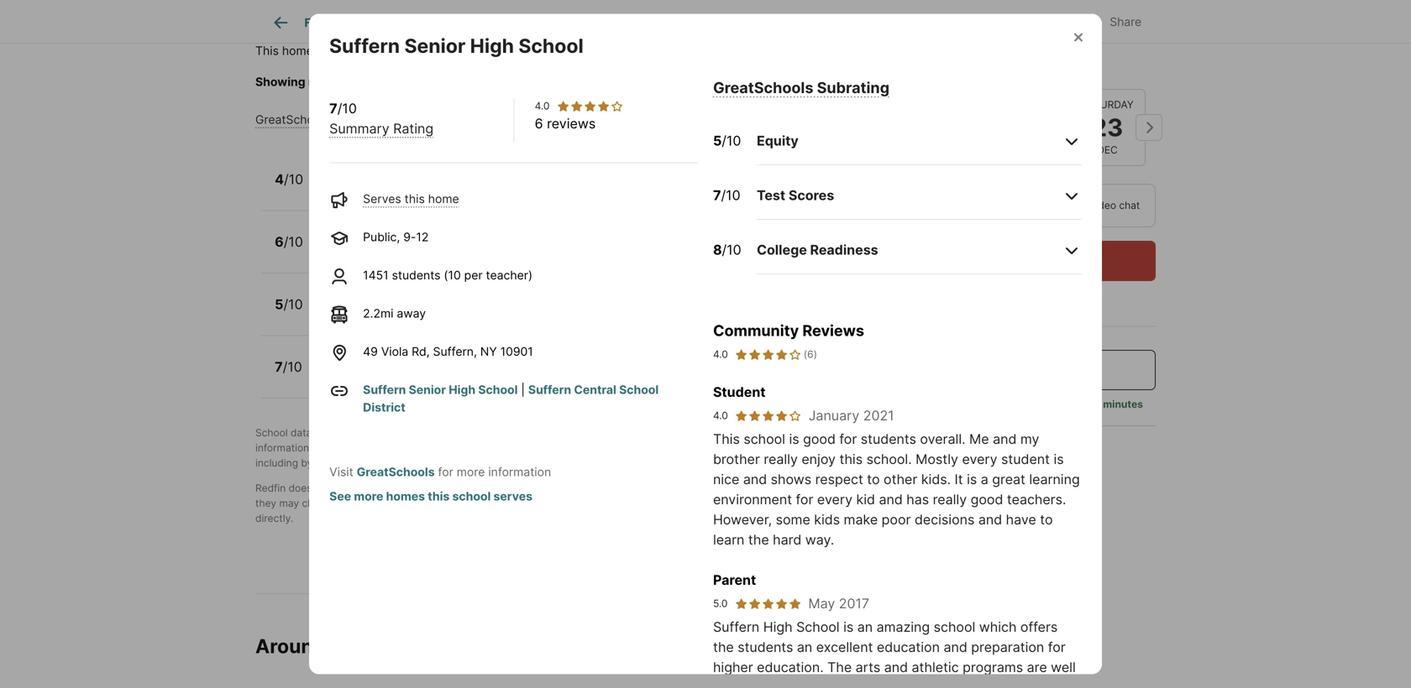 Task type: locate. For each thing, give the bounding box(es) containing it.
1 vertical spatial or
[[375, 483, 385, 495]]

suffern for suffern high school is an amazing school which offers the students an excellent education and preparation for higher education. the arts and athletic programs are well established and diverse to satisfy every student's nee
[[713, 619, 760, 636]]

1 vertical spatial 2.2mi
[[510, 370, 541, 384]]

(6)
[[804, 349, 817, 361]]

0 vertical spatial redfin
[[573, 427, 604, 439]]

• down the public, 9-12
[[384, 245, 391, 259]]

high inside 'element'
[[470, 34, 514, 57]]

feed tab list
[[255, 0, 842, 43]]

and up contacting
[[312, 442, 330, 454]]

every down athletic
[[930, 680, 966, 689]]

7 /10 inside suffern senior high school dialog
[[713, 187, 741, 204]]

9- down serves this home
[[403, 230, 416, 244]]

first step, and conduct their own investigation to determine their desired schools or school districts, including by contacting and visiting the schools themselves.
[[255, 442, 865, 470]]

1 horizontal spatial 5 /10
[[713, 133, 741, 149]]

• left 0.2mi
[[478, 182, 484, 197]]

0 horizontal spatial 6
[[275, 234, 284, 250]]

0.2mi
[[488, 182, 518, 197]]

2 vertical spatial 4.0
[[713, 410, 728, 422]]

4.0 down showing nearby schools. please check the school district website to see all schools serving this home. at top
[[535, 100, 550, 112]]

1 horizontal spatial district
[[799, 498, 832, 510]]

does
[[289, 483, 312, 495]]

0 horizontal spatial 12
[[375, 370, 387, 384]]

2 horizontal spatial are
[[1027, 660, 1047, 676]]

reviews
[[802, 322, 864, 340]]

high down the suffern,
[[449, 383, 475, 397]]

1 horizontal spatial by
[[370, 427, 382, 439]]

public, up provided
[[322, 370, 359, 384]]

higher
[[713, 660, 753, 676]]

really up shows
[[764, 451, 798, 468]]

0 vertical spatial an
[[1017, 442, 1033, 458]]

students up "education."
[[738, 640, 793, 656]]

suffern right |
[[528, 383, 571, 397]]

public, inside suffern senior high school dialog
[[363, 230, 400, 244]]

0 horizontal spatial students
[[392, 268, 441, 283]]

serves
[[494, 490, 532, 504]]

may
[[279, 498, 299, 510]]

/10 down 6 /10
[[283, 296, 303, 313]]

suffern inside suffern high school is an amazing school which offers the students an excellent education and preparation for higher education. the arts and athletic programs are well established and diverse to satisfy every student's nee
[[713, 619, 760, 636]]

information.
[[459, 483, 516, 495]]

teachers.
[[1007, 492, 1066, 508]]

school inside 'element'
[[519, 34, 584, 57]]

the inside the first step, and conduct their own investigation to determine their desired schools or school districts, including by contacting and visiting the schools themselves.
[[426, 457, 442, 470]]

every down the respect on the bottom right
[[817, 492, 853, 508]]

1 horizontal spatial this
[[713, 431, 740, 448]]

rating 5.0 out of 5 element
[[734, 598, 802, 611]]

4.0 for january
[[713, 410, 728, 422]]

the inside 'this school is good for students overall. me and my brother really enjoy this school. mostly every student is nice and shows respect to other kids. it is a great learning environment for every kid and has really good teachers. however, some kids make poor decisions and have to learn the hard way.'
[[748, 532, 769, 548]]

0 vertical spatial be
[[723, 483, 735, 495]]

1.1mi inside montebello road school public, k-5 • nearby school • 1.1mi
[[488, 245, 513, 259]]

2.2mi down 10901
[[510, 370, 541, 384]]

0 vertical spatial 6
[[535, 115, 543, 132]]

1.1mi up 10901
[[505, 307, 530, 322]]

1 vertical spatial students
[[861, 431, 916, 448]]

a inside school service boundaries are intended to be used as a reference only; they may change and are not
[[777, 483, 783, 495]]

suffern up 'please'
[[387, 44, 430, 58]]

high for suffern senior high school
[[470, 34, 514, 57]]

public, up 1451
[[363, 230, 400, 244]]

school up (10
[[438, 245, 474, 259]]

and up environment on the right
[[743, 472, 767, 488]]

central inside suffern central school district
[[574, 383, 616, 397]]

1 vertical spatial information
[[488, 465, 551, 480]]

to inside suffern high school is an amazing school which offers the students an excellent education and preparation for higher education. the arts and athletic programs are well established and diverse to satisfy every student's nee
[[868, 680, 881, 689]]

by up "does" at the bottom of the page
[[301, 457, 313, 470]]

data
[[291, 427, 312, 439]]

7 /10 summary rating
[[329, 100, 434, 137]]

school up shows
[[790, 442, 822, 454]]

it
[[955, 472, 963, 488]]

0 vertical spatial 4.0
[[535, 100, 550, 112]]

1 horizontal spatial or
[[778, 442, 788, 454]]

to inside school service boundaries are intended to be used as a reference only; they may change and are not
[[710, 483, 720, 495]]

suffern central school district link up check on the left top of the page
[[387, 44, 562, 58]]

is inside suffern high school is an amazing school which offers the students an excellent education and preparation for higher education. the arts and athletic programs are well established and diverse to satisfy every student's nee
[[843, 619, 854, 636]]

1 vertical spatial central
[[574, 383, 616, 397]]

nearby down road
[[394, 245, 435, 259]]

6 reviews
[[535, 115, 596, 132]]

high for suffern senior high school public, 9-12 • serves this home • 2.2mi
[[420, 352, 450, 368]]

public, up montebello
[[322, 182, 359, 197]]

1 vertical spatial schools
[[738, 442, 775, 454]]

0 horizontal spatial redfin
[[255, 483, 286, 495]]

4.0 up renters
[[713, 410, 728, 422]]

5 /10 inside suffern senior high school dialog
[[713, 133, 741, 149]]

1 vertical spatial 8
[[375, 307, 382, 322]]

more up information.
[[457, 465, 485, 480]]

students inside suffern high school is an amazing school which offers the students an excellent education and preparation for higher education. the arts and athletic programs are well established and diverse to satisfy every student's nee
[[738, 640, 793, 656]]

49 viola rd, suffern, ny 10901
[[363, 345, 533, 359]]

central up recommends
[[574, 383, 616, 397]]

are left "well"
[[1027, 660, 1047, 676]]

suffern high school is an amazing school which offers the students an excellent education and preparation for higher education. the arts and athletic programs are well established and diverse to satisfy every student's nee
[[713, 619, 1076, 689]]

0 vertical spatial k-
[[362, 182, 374, 197]]

0 vertical spatial 8
[[713, 242, 722, 258]]

1 vertical spatial 6
[[275, 234, 284, 250]]

suffern for suffern senior high school
[[329, 34, 400, 57]]

not down "redfin does not endorse or guarantee this information."
[[379, 498, 394, 510]]

suffern central school district
[[363, 383, 659, 415]]

2 vertical spatial students
[[738, 640, 793, 656]]

.
[[562, 44, 566, 58]]

1 vertical spatial this
[[713, 431, 740, 448]]

school service boundaries are intended to be used as a reference only; they may change and are not
[[255, 483, 857, 510]]

redfin inside , a nonprofit organization. redfin recommends buyers and renters use greatschools information and ratings as a
[[573, 427, 604, 439]]

2.2mi inside suffern senior high school public, 9-12 • serves this home • 2.2mi
[[510, 370, 541, 384]]

0 horizontal spatial 7 /10
[[275, 359, 302, 375]]

nice
[[713, 472, 739, 488]]

2 vertical spatial schools
[[445, 457, 481, 470]]

are inside suffern high school is an amazing school which offers the students an excellent education and preparation for higher education. the arts and athletic programs are well established and diverse to satisfy every student's nee
[[1027, 660, 1047, 676]]

serves inside suffern senior high school public, 9-12 • serves this home • 2.2mi
[[401, 370, 439, 384]]

1 their from the left
[[501, 442, 523, 454]]

for up "well"
[[1048, 640, 1066, 656]]

way.
[[805, 532, 834, 548]]

1 horizontal spatial 8
[[713, 242, 722, 258]]

district
[[520, 44, 562, 58], [363, 401, 405, 415]]

1 vertical spatial an
[[857, 619, 873, 636]]

12 inside suffern senior high school public, 9-12 • serves this home • 2.2mi
[[375, 370, 387, 384]]

this inside 'this school is good for students overall. me and my brother really enjoy this school. mostly every student is nice and shows respect to other kids. it is a great learning environment for every kid and has really good teachers. however, some kids make poor decisions and have to learn the hard way.'
[[713, 431, 740, 448]]

senior inside 'element'
[[404, 34, 466, 57]]

suffern senior high school element
[[329, 14, 604, 58]]

and left have
[[978, 512, 1002, 528]]

2.2mi
[[363, 307, 394, 321], [510, 370, 541, 384]]

student's
[[969, 680, 1028, 689]]

public, inside suffern senior high school public, 9-12 • serves this home • 2.2mi
[[322, 370, 359, 384]]

school inside montebello road school public, k-5 • nearby school • 1.1mi
[[436, 226, 481, 243]]

1 horizontal spatial district
[[520, 44, 562, 58]]

0 horizontal spatial be
[[467, 498, 479, 510]]

hard
[[773, 532, 802, 548]]

serves
[[363, 192, 401, 206], [395, 307, 434, 322], [401, 370, 439, 384]]

12 down serves this home
[[416, 230, 429, 244]]

1 horizontal spatial their
[[675, 442, 697, 454]]

district down reference
[[799, 498, 832, 510]]

(10
[[444, 268, 461, 283]]

1 vertical spatial suffern central school district link
[[363, 383, 659, 415]]

2 vertical spatial are
[[1027, 660, 1047, 676]]

greatschools inside , a nonprofit organization. redfin recommends buyers and renters use greatschools information and ratings as a
[[784, 427, 848, 439]]

public, down montebello
[[322, 245, 359, 259]]

are down endorse at the bottom
[[361, 498, 376, 510]]

tab
[[348, 3, 431, 43], [431, 3, 551, 43], [551, 3, 678, 43], [678, 3, 755, 43], [755, 3, 828, 43]]

0 vertical spatial nearby
[[394, 182, 435, 197]]

senior inside suffern senior high school public, 9-12 • serves this home • 2.2mi
[[374, 352, 417, 368]]

4.0 for 6
[[535, 100, 550, 112]]

• down viola
[[391, 370, 397, 384]]

however,
[[713, 512, 772, 528]]

6 inside suffern senior high school dialog
[[535, 115, 543, 132]]

public, for public, 6-8 • serves this home • 1.1mi
[[322, 307, 359, 322]]

nearby up road
[[394, 182, 435, 197]]

public, for public, 9-12
[[363, 230, 400, 244]]

overall.
[[920, 431, 966, 448]]

serving
[[728, 75, 769, 89]]

1 vertical spatial nearby
[[394, 245, 435, 259]]

8
[[713, 242, 722, 258], [375, 307, 382, 322]]

0 vertical spatial district
[[540, 75, 578, 89]]

2.2mi inside suffern senior high school dialog
[[363, 307, 394, 321]]

via
[[1074, 199, 1087, 212]]

this up showing
[[255, 44, 279, 58]]

or
[[778, 442, 788, 454], [375, 483, 385, 495]]

4
[[275, 171, 284, 188]]

the inside suffern high school is an amazing school which offers the students an excellent education and preparation for higher education. the arts and athletic programs are well established and diverse to satisfy every student's nee
[[713, 640, 734, 656]]

1 vertical spatial 9-
[[362, 370, 375, 384]]

as right used
[[764, 483, 775, 495]]

1 horizontal spatial more
[[457, 465, 485, 480]]

1 horizontal spatial 7 /10
[[713, 187, 741, 204]]

high inside suffern high school is an amazing school which offers the students an excellent education and preparation for higher education. the arts and athletic programs are well established and diverse to satisfy every student's nee
[[763, 619, 793, 636]]

not inside school service boundaries are intended to be used as a reference only; they may change and are not
[[379, 498, 394, 510]]

see more homes this school serves
[[329, 490, 532, 504]]

students down montebello road school public, k-5 • nearby school • 1.1mi
[[392, 268, 441, 283]]

nearby inside montebello road school public, k-5 • nearby school • 1.1mi
[[394, 245, 435, 259]]

0 vertical spatial 12
[[416, 230, 429, 244]]

0 vertical spatial senior
[[404, 34, 466, 57]]

the down however,
[[748, 532, 769, 548]]

1 horizontal spatial 12
[[416, 230, 429, 244]]

schools
[[682, 75, 724, 89], [738, 442, 775, 454], [445, 457, 481, 470]]

/10 down "4 /10"
[[284, 234, 303, 250]]

to up contact on the bottom
[[710, 483, 720, 495]]

tour via video chat list box
[[893, 184, 1156, 228]]

see
[[329, 490, 351, 504]]

4.0
[[535, 100, 550, 112], [713, 349, 728, 361], [713, 410, 728, 422]]

1.1mi up 'teacher)' on the top left
[[488, 245, 513, 259]]

nonprofit
[[463, 427, 506, 439]]

check
[[442, 75, 475, 89]]

the down step,
[[426, 457, 442, 470]]

eligibility,
[[661, 498, 705, 510]]

schools.
[[351, 75, 399, 89]]

1 vertical spatial every
[[817, 492, 853, 508]]

suffern senior high school dialog
[[309, 14, 1102, 689]]

be up contact on the bottom
[[723, 483, 735, 495]]

tab up .
[[551, 3, 678, 43]]

rating 4.0 out of 5 element for january 2021
[[735, 409, 802, 423]]

greatschools down showing
[[255, 113, 330, 127]]

/10 inside 7 /10 summary rating
[[337, 100, 357, 117]]

redfin
[[573, 427, 604, 439], [255, 483, 286, 495]]

1 vertical spatial are
[[361, 498, 376, 510]]

high inside suffern senior high school public, 9-12 • serves this home • 2.2mi
[[420, 352, 450, 368]]

senior down 2.2mi away
[[374, 352, 417, 368]]

schools down renters
[[738, 442, 775, 454]]

0 horizontal spatial district
[[363, 401, 405, 415]]

0 vertical spatial are
[[647, 483, 662, 495]]

0 horizontal spatial not
[[315, 483, 330, 495]]

suffern inside suffern senior high school 'element'
[[329, 34, 400, 57]]

equity button
[[757, 118, 1082, 165]]

excellent
[[816, 640, 873, 656]]

/10 up data
[[283, 359, 302, 375]]

0 horizontal spatial by
[[301, 457, 313, 470]]

serves inside suffern senior high school dialog
[[363, 192, 401, 206]]

suffern inside suffern central school district
[[528, 383, 571, 397]]

home inside suffern senior high school public, 9-12 • serves this home • 2.2mi
[[466, 370, 497, 384]]

suffern senior high school
[[329, 34, 584, 57]]

k-
[[362, 182, 374, 197], [362, 245, 374, 259]]

5 /10 down 6 /10
[[275, 296, 303, 313]]

school inside the first step, and conduct their own investigation to determine their desired schools or school districts, including by contacting and visiting the schools themselves.
[[790, 442, 822, 454]]

information up including
[[255, 442, 309, 454]]

to inside the first step, and conduct their own investigation to determine their desired schools or school districts, including by contacting and visiting the schools themselves.
[[612, 442, 622, 454]]

january
[[809, 408, 860, 424]]

next image
[[1136, 114, 1163, 141]]

or inside the first step, and conduct their own investigation to determine their desired schools or school districts, including by contacting and visiting the schools themselves.
[[778, 442, 788, 454]]

service
[[554, 483, 588, 495]]

their
[[501, 442, 523, 454], [675, 442, 697, 454]]

1 horizontal spatial not
[[379, 498, 394, 510]]

5 tab from the left
[[755, 3, 828, 43]]

2 k- from the top
[[362, 245, 374, 259]]

k- inside montebello road school public, k-5 • nearby school • 1.1mi
[[362, 245, 374, 259]]

0 horizontal spatial 7
[[275, 359, 283, 375]]

and up desired
[[706, 427, 724, 439]]

feed
[[304, 15, 332, 30]]

2 vertical spatial every
[[930, 680, 966, 689]]

share button
[[1072, 4, 1156, 38]]

greatschools link
[[357, 465, 435, 480]]

rating 4.0 out of 5 element
[[556, 99, 624, 113], [735, 347, 802, 362], [735, 409, 802, 423]]

to
[[628, 75, 640, 89], [612, 442, 622, 454], [867, 472, 880, 488], [710, 483, 720, 495], [454, 498, 464, 510], [1040, 512, 1053, 528], [868, 680, 881, 689]]

• up "ny"
[[495, 307, 501, 322]]

the inside guaranteed to be accurate. to verify school enrollment eligibility, contact the school district directly.
[[747, 498, 762, 510]]

12 inside suffern senior high school dialog
[[416, 230, 429, 244]]

as inside school service boundaries are intended to be used as a reference only; they may change and are not
[[764, 483, 775, 495]]

0 horizontal spatial as
[[368, 442, 379, 454]]

1 vertical spatial not
[[379, 498, 394, 510]]

2 vertical spatial 7
[[275, 359, 283, 375]]

suffern for suffern senior high school public, 9-12 • serves this home • 2.2mi
[[322, 352, 371, 368]]

6 for 6 /10
[[275, 234, 284, 250]]

redfin up they
[[255, 483, 286, 495]]

senior up 'please'
[[404, 34, 466, 57]]

0 horizontal spatial schools
[[445, 457, 481, 470]]

school data is provided by greatschools
[[255, 427, 448, 439]]

rating inside 7 /10 summary rating
[[393, 120, 434, 137]]

0 horizontal spatial 2.2mi
[[363, 307, 394, 321]]

suffern central school district link inside suffern senior high school dialog
[[363, 383, 659, 415]]

reference
[[786, 483, 832, 495]]

information up serves
[[488, 465, 551, 480]]

more right see
[[354, 490, 383, 504]]

0 horizontal spatial their
[[501, 442, 523, 454]]

rating 4.0 out of 5 element down "community"
[[735, 347, 802, 362]]

None button
[[903, 88, 979, 167], [986, 89, 1063, 166], [1069, 89, 1146, 166], [903, 88, 979, 167], [986, 89, 1063, 166], [1069, 89, 1146, 166]]

suffern central school district link up 'nonprofit'
[[363, 383, 659, 415]]

2.2mi left away
[[363, 307, 394, 321]]

equity
[[757, 133, 799, 149]]

2017
[[839, 596, 869, 612]]

a inside 'this school is good for students overall. me and my brother really enjoy this school. mostly every student is nice and shows respect to other kids. it is a great learning environment for every kid and has really good teachers. however, some kids make poor decisions and have to learn the hard way.'
[[981, 472, 988, 488]]

1 vertical spatial be
[[467, 498, 479, 510]]

senior for suffern senior high school
[[404, 34, 466, 57]]

to down information.
[[454, 498, 464, 510]]

k- down montebello
[[362, 245, 374, 259]]

1 vertical spatial k-
[[362, 245, 374, 259]]

senior
[[404, 34, 466, 57], [374, 352, 417, 368], [409, 383, 446, 397]]

this for this home is within the suffern central school district .
[[255, 44, 279, 58]]

suffern left viola
[[322, 352, 371, 368]]

student
[[713, 384, 766, 401]]

an down 2017
[[857, 619, 873, 636]]

not up change
[[315, 483, 330, 495]]

1 vertical spatial 5 /10
[[275, 296, 303, 313]]

1 vertical spatial district
[[799, 498, 832, 510]]

within
[[329, 44, 362, 58]]

2 horizontal spatial schools
[[738, 442, 775, 454]]

endorse
[[333, 483, 372, 495]]

0 horizontal spatial 9-
[[362, 370, 375, 384]]

0 vertical spatial really
[[764, 451, 798, 468]]

12
[[416, 230, 429, 244], [375, 370, 387, 384]]

every inside suffern high school is an amazing school which offers the students an excellent education and preparation for higher education. the arts and athletic programs are well established and diverse to satisfy every student's nee
[[930, 680, 966, 689]]

conduct
[[459, 442, 498, 454]]

feed link
[[271, 13, 332, 33]]

some
[[776, 512, 810, 528]]

an left offer
[[1017, 442, 1033, 458]]

0 vertical spatial by
[[370, 427, 382, 439]]

1 horizontal spatial students
[[738, 640, 793, 656]]

• up the public, 9-12
[[384, 182, 391, 197]]

2 nearby from the top
[[394, 245, 435, 259]]

9- inside suffern senior high school public, 9-12 • serves this home • 2.2mi
[[362, 370, 375, 384]]

/10 left test
[[721, 187, 741, 204]]

option
[[893, 184, 1015, 228]]

1 horizontal spatial be
[[723, 483, 735, 495]]

8 left away
[[375, 307, 382, 322]]

0 vertical spatial serves
[[363, 192, 401, 206]]

2 vertical spatial serves
[[401, 370, 439, 384]]

1 vertical spatial as
[[764, 483, 775, 495]]

1 horizontal spatial as
[[764, 483, 775, 495]]

0 vertical spatial 1.1mi
[[488, 245, 513, 259]]

is right use
[[789, 431, 799, 448]]

k- up montebello
[[362, 182, 374, 197]]

this for this school is good for students overall. me and my brother really enjoy this school. mostly every student is nice and shows respect to other kids. it is a great learning environment for every kid and has really good teachers. however, some kids make poor decisions and have to learn the hard way.
[[713, 431, 740, 448]]

or down the greatschools link in the bottom of the page
[[375, 483, 385, 495]]

and down endorse at the bottom
[[340, 498, 358, 510]]

0 vertical spatial 5 /10
[[713, 133, 741, 149]]

0 horizontal spatial 8
[[375, 307, 382, 322]]

to down recommends
[[612, 442, 622, 454]]

1 horizontal spatial redfin
[[573, 427, 604, 439]]

tour via video chat
[[1050, 199, 1140, 212]]

every down me
[[962, 451, 998, 468]]

public, inside montebello road school public, k-5 • nearby school • 1.1mi
[[322, 245, 359, 259]]

guaranteed to be accurate. to verify school enrollment eligibility, contact the school district directly.
[[255, 498, 832, 525]]

4.0 up student
[[713, 349, 728, 361]]

school inside school service boundaries are intended to be used as a reference only; they may change and are not
[[519, 483, 551, 495]]

suffern inside suffern senior high school public, 9-12 • serves this home • 2.2mi
[[322, 352, 371, 368]]

a left great
[[981, 472, 988, 488]]

are
[[647, 483, 662, 495], [361, 498, 376, 510], [1027, 660, 1047, 676]]

8 inside suffern senior high school dialog
[[713, 242, 722, 258]]

by right provided
[[370, 427, 382, 439]]

schools down conduct
[[445, 457, 481, 470]]

used
[[738, 483, 761, 495]]

1 horizontal spatial 7
[[329, 100, 337, 117]]

as right ratings
[[368, 442, 379, 454]]

chat
[[1119, 199, 1140, 212]]

1 horizontal spatial are
[[647, 483, 662, 495]]

the up the higher
[[713, 640, 734, 656]]

5
[[713, 133, 722, 149], [374, 182, 381, 197], [374, 245, 381, 259], [275, 296, 283, 313]]

school inside suffern senior high school public, 9-12 • serves this home • 2.2mi
[[453, 352, 499, 368]]

1 vertical spatial by
[[301, 457, 313, 470]]

0 horizontal spatial more
[[354, 490, 383, 504]]

1 nearby from the top
[[394, 182, 435, 197]]

buyers
[[671, 427, 704, 439]]

be inside school service boundaries are intended to be used as a reference only; they may change and are not
[[723, 483, 735, 495]]

first
[[391, 442, 409, 454]]

6
[[535, 115, 543, 132], [275, 234, 284, 250]]

video
[[1090, 199, 1116, 212]]

district down .
[[540, 75, 578, 89]]

1 vertical spatial rating 4.0 out of 5 element
[[735, 347, 802, 362]]

9- inside suffern senior high school dialog
[[403, 230, 416, 244]]

23
[[1092, 113, 1123, 142]]

2 vertical spatial an
[[797, 640, 812, 656]]

1 vertical spatial senior
[[374, 352, 417, 368]]

learn
[[713, 532, 745, 548]]

2 tab from the left
[[431, 3, 551, 43]]

2 horizontal spatial an
[[1017, 442, 1033, 458]]

public, k-5 • nearby school • 0.2mi
[[322, 182, 518, 197]]

this inside suffern senior high school public, 9-12 • serves this home • 2.2mi
[[442, 370, 463, 384]]

0 horizontal spatial this
[[255, 44, 279, 58]]

high up check on the left top of the page
[[470, 34, 514, 57]]

this up the brother
[[713, 431, 740, 448]]

5 up 1451
[[374, 245, 381, 259]]



Task type: describe. For each thing, give the bounding box(es) containing it.
start
[[981, 442, 1014, 458]]

schedule
[[979, 253, 1040, 269]]

has
[[907, 492, 929, 508]]

1 vertical spatial really
[[933, 492, 967, 508]]

which
[[979, 619, 1017, 636]]

mostly
[[916, 451, 958, 468]]

1 horizontal spatial an
[[857, 619, 873, 636]]

school inside suffern central school district
[[619, 383, 659, 397]]

0 vertical spatial good
[[803, 431, 836, 448]]

learning
[[1029, 472, 1080, 488]]

• left |
[[500, 370, 507, 384]]

0 vertical spatial every
[[962, 451, 998, 468]]

5 up montebello
[[374, 182, 381, 197]]

/10 up 6 /10
[[284, 171, 303, 188]]

teacher)
[[486, 268, 533, 283]]

investigation
[[549, 442, 609, 454]]

see more homes this school serves link
[[329, 490, 532, 504]]

this school is good for students overall. me and my brother really enjoy this school. mostly every student is nice and shows respect to other kids. it is a great learning environment for every kid and has really good teachers. however, some kids make poor decisions and have to learn the hard way.
[[713, 431, 1080, 548]]

is right data
[[315, 427, 322, 439]]

summary inside 7 /10 summary rating
[[329, 120, 389, 137]]

kid
[[856, 492, 875, 508]]

senior for suffern senior high school public, 9-12 • serves this home • 2.2mi
[[374, 352, 417, 368]]

1451
[[363, 268, 389, 283]]

1451 students (10 per teacher)
[[363, 268, 533, 283]]

2.2mi away
[[363, 307, 426, 321]]

respect
[[815, 472, 863, 488]]

guaranteed
[[397, 498, 452, 510]]

for down january 2021
[[839, 431, 857, 448]]

home inside suffern senior high school dialog
[[428, 192, 459, 206]]

and inside school service boundaries are intended to be used as a reference only; they may change and are not
[[340, 498, 358, 510]]

the right check on the left top of the page
[[479, 75, 497, 89]]

2 their from the left
[[675, 442, 697, 454]]

high for suffern senior high school |
[[449, 383, 475, 397]]

and down ","
[[439, 442, 457, 454]]

january 2021
[[809, 408, 894, 424]]

district inside suffern central school district
[[363, 401, 405, 415]]

to left see
[[628, 75, 640, 89]]

5 inside suffern senior high school dialog
[[713, 133, 722, 149]]

intended
[[665, 483, 707, 495]]

as inside , a nonprofit organization. redfin recommends buyers and renters use greatschools information and ratings as a
[[368, 442, 379, 454]]

school inside suffern high school is an amazing school which offers the students an excellent education and preparation for higher education. the arts and athletic programs are well established and diverse to satisfy every student's nee
[[934, 619, 975, 636]]

please
[[402, 75, 439, 89]]

0 horizontal spatial central
[[433, 44, 475, 58]]

for up some
[[796, 492, 813, 508]]

school inside suffern high school is an amazing school which offers the students an excellent education and preparation for higher education. the arts and athletic programs are well established and diverse to satisfy every student's nee
[[796, 619, 840, 636]]

6 for 6 reviews
[[535, 115, 543, 132]]

49
[[363, 345, 378, 359]]

1 vertical spatial serves
[[395, 307, 434, 322]]

1 vertical spatial good
[[971, 492, 1003, 508]]

and left my
[[993, 431, 1017, 448]]

to up kid
[[867, 472, 880, 488]]

• up per
[[478, 245, 484, 259]]

homes
[[386, 490, 425, 504]]

home.
[[795, 75, 830, 89]]

themselves.
[[484, 457, 541, 470]]

use
[[764, 427, 781, 439]]

shows
[[771, 472, 812, 488]]

0 horizontal spatial 5 /10
[[275, 296, 303, 313]]

by inside the first step, and conduct their own investigation to determine their desired schools or school districts, including by contacting and visiting the schools themselves.
[[301, 457, 313, 470]]

offer
[[1036, 442, 1068, 458]]

start an offer link
[[981, 442, 1068, 458]]

5 inside montebello road school public, k-5 • nearby school • 1.1mi
[[374, 245, 381, 259]]

• right 6-
[[385, 307, 392, 322]]

decisions
[[915, 512, 975, 528]]

community reviews
[[713, 322, 864, 340]]

0 vertical spatial not
[[315, 483, 330, 495]]

serves this home link
[[363, 192, 459, 206]]

greatschools up "redfin does not endorse or guarantee this information."
[[357, 465, 435, 480]]

0 vertical spatial district
[[520, 44, 562, 58]]

schedule tour button
[[893, 241, 1156, 281]]

offers
[[1021, 619, 1058, 636]]

and down "education."
[[790, 680, 814, 689]]

the
[[827, 660, 852, 676]]

is right it
[[967, 472, 977, 488]]

be inside guaranteed to be accurate. to verify school enrollment eligibility, contact the school district directly.
[[467, 498, 479, 510]]

4 tab from the left
[[678, 3, 755, 43]]

for inside suffern high school is an amazing school which offers the students an excellent education and preparation for higher education. the arts and athletic programs are well established and diverse to satisfy every student's nee
[[1048, 640, 1066, 656]]

school down visit greatschools for more information on the left bottom
[[452, 490, 491, 504]]

suffern senior high school |
[[363, 383, 528, 397]]

and up athletic
[[944, 640, 967, 656]]

saturday
[[1081, 98, 1134, 111]]

suffern for suffern senior high school |
[[363, 383, 406, 397]]

other
[[884, 472, 918, 488]]

well
[[1051, 660, 1076, 676]]

students inside 'this school is good for students overall. me and my brother really enjoy this school. mostly every student is nice and shows respect to other kids. it is a great learning environment for every kid and has really good teachers. however, some kids make poor decisions and have to learn the hard way.'
[[861, 431, 916, 448]]

contacting
[[316, 457, 366, 470]]

visit greatschools for more information
[[329, 465, 551, 480]]

accurate.
[[482, 498, 526, 510]]

schedule tour
[[979, 253, 1070, 269]]

organization.
[[509, 427, 570, 439]]

the right within
[[365, 44, 384, 58]]

renters
[[727, 427, 761, 439]]

0 vertical spatial suffern central school district link
[[387, 44, 562, 58]]

public, for public, k-5 • nearby school • 0.2mi
[[322, 182, 359, 197]]

and up "redfin does not endorse or guarantee this information."
[[369, 457, 387, 470]]

community
[[713, 322, 799, 340]]

public, 6-8 • serves this home • 1.1mi
[[322, 307, 530, 322]]

senior for suffern senior high school |
[[409, 383, 446, 397]]

environment
[[713, 492, 792, 508]]

programs
[[963, 660, 1023, 676]]

greatschools subrating
[[713, 78, 890, 97]]

/10 left equity
[[722, 133, 741, 149]]

provided
[[325, 427, 367, 439]]

a left first
[[382, 442, 388, 454]]

parent
[[713, 572, 756, 589]]

satisfy
[[884, 680, 926, 689]]

is up learning
[[1054, 451, 1064, 468]]

kids
[[814, 512, 840, 528]]

school right check on the left top of the page
[[500, 75, 537, 89]]

this home is within the suffern central school district .
[[255, 44, 566, 58]]

is left within
[[316, 44, 325, 58]]

road
[[399, 226, 432, 243]]

education
[[877, 640, 940, 656]]

and up satisfy
[[884, 660, 908, 676]]

amazing
[[877, 619, 930, 636]]

1 k- from the top
[[362, 182, 374, 197]]

information inside suffern senior high school dialog
[[488, 465, 551, 480]]

test
[[757, 187, 785, 204]]

own
[[526, 442, 546, 454]]

information inside , a nonprofit organization. redfin recommends buyers and renters use greatschools information and ratings as a
[[255, 442, 309, 454]]

1 vertical spatial more
[[354, 490, 383, 504]]

school inside 'this school is good for students overall. me and my brother really enjoy this school. mostly every student is nice and shows respect to other kids. it is a great learning environment for every kid and has really good teachers. however, some kids make poor decisions and have to learn the hard way.'
[[744, 431, 785, 448]]

subrating
[[817, 78, 890, 97]]

ny
[[480, 345, 497, 359]]

3 tab from the left
[[551, 3, 678, 43]]

change
[[302, 498, 337, 510]]

1 tab from the left
[[348, 3, 431, 43]]

readiness
[[810, 242, 878, 258]]

suffern for suffern central school district
[[528, 383, 571, 397]]

to down the teachers.
[[1040, 512, 1053, 528]]

for up see more homes this school serves link on the bottom
[[438, 465, 453, 480]]

school down service
[[573, 498, 604, 510]]

a right ","
[[454, 427, 460, 439]]

guarantee
[[388, 483, 436, 495]]

0 vertical spatial students
[[392, 268, 441, 283]]

1 horizontal spatial schools
[[682, 75, 724, 89]]

0 vertical spatial more
[[457, 465, 485, 480]]

verify
[[544, 498, 570, 510]]

and up poor
[[879, 492, 903, 508]]

showing
[[255, 75, 305, 89]]

5 down 6 /10
[[275, 296, 283, 313]]

share
[[1110, 15, 1142, 29]]

/10 left college
[[722, 242, 741, 258]]

desired
[[700, 442, 736, 454]]

districts,
[[824, 442, 865, 454]]

ratings
[[333, 442, 366, 454]]

1 vertical spatial 4.0
[[713, 349, 728, 361]]

suffern senior high school public, 9-12 • serves this home • 2.2mi
[[322, 352, 541, 384]]

visit
[[329, 465, 353, 480]]

to inside guaranteed to be accurate. to verify school enrollment eligibility, contact the school district directly.
[[454, 498, 464, 510]]

reviews
[[547, 115, 596, 132]]

1 vertical spatial 1.1mi
[[505, 307, 530, 322]]

rating 4.0 out of 5 element for 6 reviews
[[556, 99, 624, 113]]

0 horizontal spatial district
[[540, 75, 578, 89]]

greatschools up step,
[[384, 427, 448, 439]]

step,
[[412, 442, 436, 454]]

0 horizontal spatial or
[[375, 483, 385, 495]]

school.
[[866, 451, 912, 468]]

district inside guaranteed to be accurate. to verify school enrollment eligibility, contact the school district directly.
[[799, 498, 832, 510]]

school inside montebello road school public, k-5 • nearby school • 1.1mi
[[438, 245, 474, 259]]

enjoy
[[802, 451, 836, 468]]

diverse
[[818, 680, 864, 689]]

may 2017
[[808, 596, 869, 612]]

boundaries
[[591, 483, 644, 495]]

established
[[713, 680, 786, 689]]

greatschools summary rating
[[255, 113, 424, 127]]

0 horizontal spatial are
[[361, 498, 376, 510]]

school up some
[[765, 498, 796, 510]]

poor
[[882, 512, 911, 528]]

school left 0.2mi
[[438, 182, 474, 197]]

per
[[464, 268, 483, 283]]

0 horizontal spatial an
[[797, 640, 812, 656]]

they
[[255, 498, 276, 510]]

this inside 'this school is good for students overall. me and my brother really enjoy this school. mostly every student is nice and shows respect to other kids. it is a great learning environment for every kid and has really good teachers. however, some kids make poor decisions and have to learn the hard way.'
[[840, 451, 863, 468]]

2 horizontal spatial 7
[[713, 187, 721, 204]]

7 inside 7 /10 summary rating
[[329, 100, 337, 117]]

scores
[[789, 187, 834, 204]]

1 vertical spatial redfin
[[255, 483, 286, 495]]

greatschools up equity
[[713, 78, 813, 97]]



Task type: vqa. For each thing, say whether or not it's contained in the screenshot.
"It" on the right
yes



